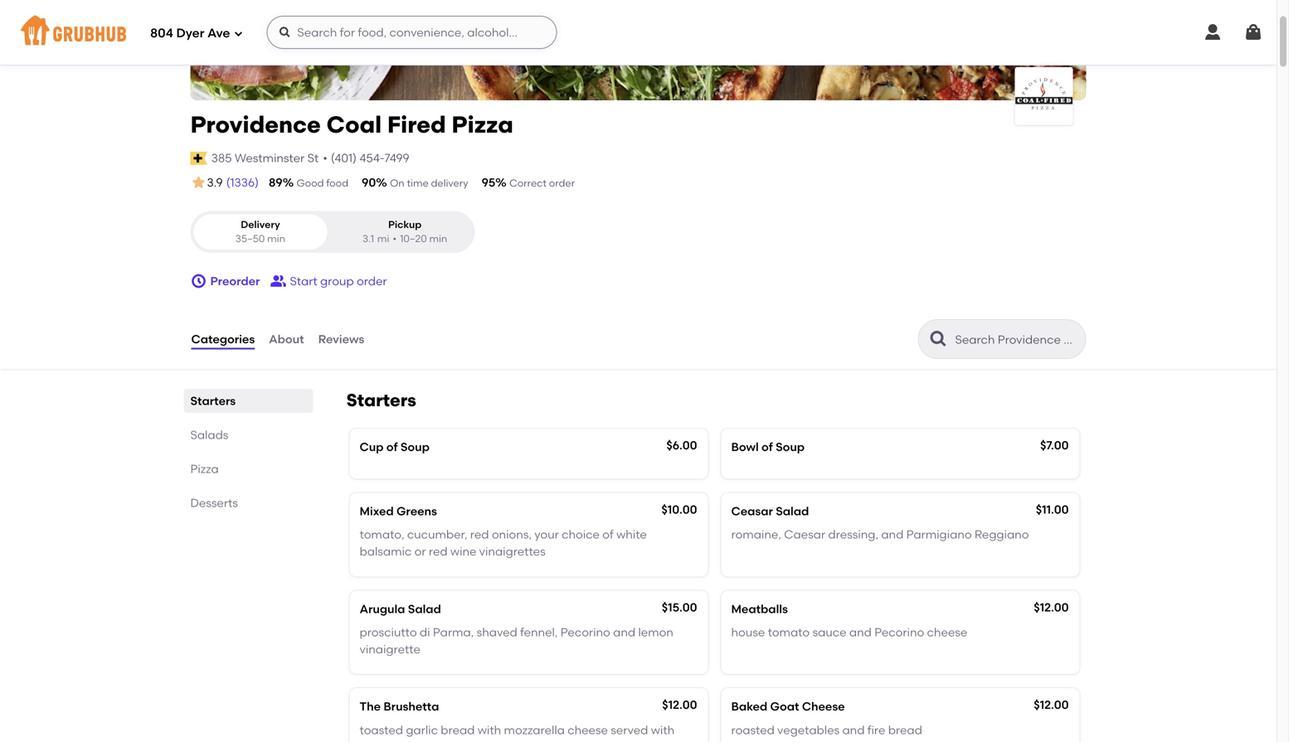 Task type: vqa. For each thing, say whether or not it's contained in the screenshot.


Task type: describe. For each thing, give the bounding box(es) containing it.
cucumber,
[[407, 528, 468, 542]]

roasted vegetables and fire bread
[[732, 724, 923, 738]]

385
[[211, 151, 232, 165]]

on time delivery
[[390, 177, 469, 189]]

454-
[[360, 151, 385, 165]]

of for bowl
[[762, 440, 773, 454]]

3.1
[[363, 233, 374, 245]]

0 vertical spatial order
[[549, 177, 575, 189]]

svg image
[[278, 26, 292, 39]]

$12.00 for roasted vegetables and fire bread
[[1034, 699, 1069, 713]]

reviews
[[318, 332, 365, 346]]

bowl of soup
[[732, 440, 805, 454]]

start
[[290, 274, 318, 288]]

mixed
[[360, 505, 394, 519]]

shaved
[[477, 626, 518, 640]]

1 horizontal spatial sauce
[[813, 626, 847, 640]]

prosciutto
[[360, 626, 417, 640]]

good
[[297, 177, 324, 189]]

tomato,
[[360, 528, 405, 542]]

prosciutto di parma, shaved fennel, pecorino and lemon vinaigrette
[[360, 626, 674, 657]]

the
[[360, 700, 381, 714]]

• (401) 454-7499
[[323, 151, 410, 165]]

romaine, caesar dressing, and parmigiano reggiano
[[732, 528, 1030, 542]]

bowl
[[732, 440, 759, 454]]

min inside pickup 3.1 mi • 10–20 min
[[429, 233, 448, 245]]

89
[[269, 176, 283, 190]]

parma,
[[433, 626, 474, 640]]

star icon image
[[190, 174, 207, 191]]

$11.00
[[1036, 503, 1069, 517]]

group
[[320, 274, 354, 288]]

romaine,
[[732, 528, 782, 542]]

pecorino inside "prosciutto di parma, shaved fennel, pecorino and lemon vinaigrette"
[[561, 626, 611, 640]]

option group containing delivery 35–50 min
[[190, 211, 475, 253]]

tomato, cucumber, red onions, your choice of white balsamic or red wine vinaigrettes
[[360, 528, 647, 559]]

cheese for mozzarella
[[568, 724, 608, 738]]

385 westminster st button
[[211, 149, 320, 168]]

(401) 454-7499 button
[[331, 150, 410, 167]]

svg image inside preorder button
[[190, 273, 207, 290]]

10–20
[[400, 233, 427, 245]]

804
[[150, 26, 173, 41]]

westminster
[[235, 151, 305, 165]]

coal
[[327, 111, 382, 139]]

good food
[[297, 177, 349, 189]]

2 pecorino from the left
[[875, 626, 925, 640]]

caesar
[[785, 528, 826, 542]]

vinaigrette
[[360, 643, 421, 657]]

2 with from the left
[[651, 724, 675, 738]]

$7.00
[[1041, 439, 1069, 453]]

roasted
[[732, 724, 775, 738]]

cheese for pecorino
[[928, 626, 968, 640]]

white
[[617, 528, 647, 542]]

vegetables
[[778, 724, 840, 738]]

main navigation navigation
[[0, 0, 1277, 65]]

and inside "prosciutto di parma, shaved fennel, pecorino and lemon vinaigrette"
[[613, 626, 636, 640]]

$15.00
[[662, 601, 698, 615]]

salads tab
[[190, 427, 307, 444]]

0 horizontal spatial red
[[429, 545, 448, 559]]

tomato
[[768, 626, 810, 640]]

cup
[[360, 440, 384, 454]]

3.9
[[207, 176, 223, 190]]

categories
[[191, 332, 255, 346]]

bread inside toasted garlic bread with mozzarella cheese served with pomodoro sauce and pesto drizzle
[[441, 724, 475, 738]]

or
[[415, 545, 426, 559]]

goat
[[771, 700, 800, 714]]

start group order
[[290, 274, 387, 288]]

mixed greens
[[360, 505, 437, 519]]

st
[[308, 151, 319, 165]]

categories button
[[190, 310, 256, 369]]

Search Providence Coal Fired Pizza search field
[[954, 332, 1081, 348]]

about
[[269, 332, 304, 346]]

fennel,
[[520, 626, 558, 640]]

804 dyer ave
[[150, 26, 230, 41]]

and right dressing,
[[882, 528, 904, 542]]

of inside tomato, cucumber, red onions, your choice of white balsamic or red wine vinaigrettes
[[603, 528, 614, 542]]

7499
[[385, 151, 410, 165]]

desserts
[[190, 496, 238, 511]]

$12.00 for toasted garlic bread with mozzarella cheese served with pomodoro sauce and pesto drizzle
[[663, 699, 698, 713]]

order inside button
[[357, 274, 387, 288]]

reggiano
[[975, 528, 1030, 542]]

subscription pass image
[[190, 152, 207, 165]]

of for cup
[[387, 440, 398, 454]]

correct order
[[510, 177, 575, 189]]

choice
[[562, 528, 600, 542]]

fired
[[387, 111, 446, 139]]

and left fire in the right bottom of the page
[[843, 724, 865, 738]]

pizza inside tab
[[190, 462, 219, 476]]

house tomato sauce and pecorino cheese
[[732, 626, 968, 640]]

meatballs
[[732, 602, 788, 616]]

min inside delivery 35–50 min
[[267, 233, 285, 245]]

arugula salad
[[360, 602, 441, 616]]

food
[[326, 177, 349, 189]]

0 vertical spatial red
[[470, 528, 489, 542]]

(1336)
[[226, 176, 259, 190]]



Task type: locate. For each thing, give the bounding box(es) containing it.
salad for caesar
[[776, 505, 809, 519]]

2 horizontal spatial of
[[762, 440, 773, 454]]

of
[[387, 440, 398, 454], [762, 440, 773, 454], [603, 528, 614, 542]]

and inside toasted garlic bread with mozzarella cheese served with pomodoro sauce and pesto drizzle
[[459, 741, 481, 743]]

1 vertical spatial red
[[429, 545, 448, 559]]

min right 10–20
[[429, 233, 448, 245]]

min
[[267, 233, 285, 245], [429, 233, 448, 245]]

baked
[[732, 700, 768, 714]]

0 horizontal spatial of
[[387, 440, 398, 454]]

red down cucumber,
[[429, 545, 448, 559]]

90
[[362, 176, 376, 190]]

soup right cup
[[401, 440, 430, 454]]

and left lemon
[[613, 626, 636, 640]]

0 horizontal spatial with
[[478, 724, 501, 738]]

order
[[549, 177, 575, 189], [357, 274, 387, 288]]

providence coal fired pizza
[[190, 111, 514, 139]]

1 horizontal spatial red
[[470, 528, 489, 542]]

starters inside tab
[[190, 394, 236, 408]]

desserts tab
[[190, 495, 307, 512]]

salad up di
[[408, 602, 441, 616]]

0 horizontal spatial •
[[323, 151, 328, 165]]

providence coal fired pizza logo image
[[1015, 67, 1074, 125]]

pesto
[[484, 741, 516, 743]]

fire
[[868, 724, 886, 738]]

0 vertical spatial pizza
[[452, 111, 514, 139]]

red up wine
[[470, 528, 489, 542]]

1 min from the left
[[267, 233, 285, 245]]

•
[[323, 151, 328, 165], [393, 233, 397, 245]]

pizza up 95
[[452, 111, 514, 139]]

dressing,
[[829, 528, 879, 542]]

1 horizontal spatial pizza
[[452, 111, 514, 139]]

order right group
[[357, 274, 387, 288]]

385 westminster st
[[211, 151, 319, 165]]

1 vertical spatial •
[[393, 233, 397, 245]]

onions,
[[492, 528, 532, 542]]

starters
[[347, 390, 416, 411], [190, 394, 236, 408]]

soup for bowl of soup
[[776, 440, 805, 454]]

1 vertical spatial order
[[357, 274, 387, 288]]

sauce right tomato
[[813, 626, 847, 640]]

1 horizontal spatial of
[[603, 528, 614, 542]]

soup for cup of soup
[[401, 440, 430, 454]]

toasted garlic bread with mozzarella cheese served with pomodoro sauce and pesto drizzle
[[360, 724, 675, 743]]

35–50
[[236, 233, 265, 245]]

ave
[[208, 26, 230, 41]]

1 horizontal spatial pecorino
[[875, 626, 925, 640]]

of right bowl
[[762, 440, 773, 454]]

0 horizontal spatial salad
[[408, 602, 441, 616]]

house
[[732, 626, 765, 640]]

lemon
[[639, 626, 674, 640]]

the brushetta
[[360, 700, 439, 714]]

1 soup from the left
[[401, 440, 430, 454]]

0 horizontal spatial min
[[267, 233, 285, 245]]

drizzle
[[519, 741, 554, 743]]

greens
[[397, 505, 437, 519]]

pizza
[[452, 111, 514, 139], [190, 462, 219, 476]]

di
[[420, 626, 430, 640]]

salad up the caesar
[[776, 505, 809, 519]]

1 horizontal spatial bread
[[889, 724, 923, 738]]

balsamic
[[360, 545, 412, 559]]

bread
[[441, 724, 475, 738], [889, 724, 923, 738]]

arugula
[[360, 602, 405, 616]]

1 horizontal spatial order
[[549, 177, 575, 189]]

1 horizontal spatial starters
[[347, 390, 416, 411]]

starters up salads
[[190, 394, 236, 408]]

2 min from the left
[[429, 233, 448, 245]]

served
[[611, 724, 649, 738]]

• inside pickup 3.1 mi • 10–20 min
[[393, 233, 397, 245]]

your
[[535, 528, 559, 542]]

search icon image
[[929, 330, 949, 349]]

0 horizontal spatial cheese
[[568, 724, 608, 738]]

delivery
[[431, 177, 469, 189]]

sauce inside toasted garlic bread with mozzarella cheese served with pomodoro sauce and pesto drizzle
[[422, 741, 456, 743]]

1 vertical spatial cheese
[[568, 724, 608, 738]]

0 horizontal spatial sauce
[[422, 741, 456, 743]]

ceasar
[[732, 505, 773, 519]]

sauce
[[813, 626, 847, 640], [422, 741, 456, 743]]

• right st
[[323, 151, 328, 165]]

and
[[882, 528, 904, 542], [613, 626, 636, 640], [850, 626, 872, 640], [843, 724, 865, 738], [459, 741, 481, 743]]

soup right bowl
[[776, 440, 805, 454]]

0 vertical spatial •
[[323, 151, 328, 165]]

95
[[482, 176, 496, 190]]

1 vertical spatial sauce
[[422, 741, 456, 743]]

0 horizontal spatial pecorino
[[561, 626, 611, 640]]

svg image
[[1203, 22, 1223, 42], [1244, 22, 1264, 42], [234, 29, 244, 39], [190, 273, 207, 290]]

ceasar salad
[[732, 505, 809, 519]]

Search for food, convenience, alcohol... search field
[[267, 16, 557, 49]]

on
[[390, 177, 405, 189]]

$10.00
[[662, 503, 698, 517]]

and left pesto on the bottom left
[[459, 741, 481, 743]]

preorder button
[[190, 266, 260, 296]]

delivery 35–50 min
[[236, 219, 285, 245]]

bread right fire in the right bottom of the page
[[889, 724, 923, 738]]

with right "served"
[[651, 724, 675, 738]]

wine
[[451, 545, 477, 559]]

preorder
[[210, 274, 260, 288]]

reviews button
[[318, 310, 365, 369]]

salad for di
[[408, 602, 441, 616]]

1 vertical spatial salad
[[408, 602, 441, 616]]

2 bread from the left
[[889, 724, 923, 738]]

garlic
[[406, 724, 438, 738]]

1 with from the left
[[478, 724, 501, 738]]

1 horizontal spatial •
[[393, 233, 397, 245]]

• right the mi
[[393, 233, 397, 245]]

0 horizontal spatial bread
[[441, 724, 475, 738]]

1 bread from the left
[[441, 724, 475, 738]]

starters up cup
[[347, 390, 416, 411]]

with
[[478, 724, 501, 738], [651, 724, 675, 738]]

salads
[[190, 428, 229, 442]]

pizza down salads
[[190, 462, 219, 476]]

mi
[[378, 233, 390, 245]]

cheese inside toasted garlic bread with mozzarella cheese served with pomodoro sauce and pesto drizzle
[[568, 724, 608, 738]]

0 vertical spatial salad
[[776, 505, 809, 519]]

1 horizontal spatial min
[[429, 233, 448, 245]]

option group
[[190, 211, 475, 253]]

sauce down garlic at the left of the page
[[422, 741, 456, 743]]

0 horizontal spatial soup
[[401, 440, 430, 454]]

$12.00 for house tomato sauce and pecorino cheese
[[1034, 601, 1069, 615]]

pizza tab
[[190, 461, 307, 478]]

min down "delivery"
[[267, 233, 285, 245]]

parmigiano
[[907, 528, 972, 542]]

pecorino
[[561, 626, 611, 640], [875, 626, 925, 640]]

bread right garlic at the left of the page
[[441, 724, 475, 738]]

0 vertical spatial cheese
[[928, 626, 968, 640]]

pomodoro
[[360, 741, 419, 743]]

delivery
[[241, 219, 280, 231]]

2 soup from the left
[[776, 440, 805, 454]]

of right cup
[[387, 440, 398, 454]]

and right tomato
[[850, 626, 872, 640]]

0 horizontal spatial starters
[[190, 394, 236, 408]]

0 vertical spatial sauce
[[813, 626, 847, 640]]

starters tab
[[190, 393, 307, 410]]

1 vertical spatial pizza
[[190, 462, 219, 476]]

start group order button
[[270, 266, 387, 296]]

of left white
[[603, 528, 614, 542]]

0 horizontal spatial pizza
[[190, 462, 219, 476]]

cheese
[[802, 700, 845, 714]]

with up pesto on the bottom left
[[478, 724, 501, 738]]

correct
[[510, 177, 547, 189]]

cup of soup
[[360, 440, 430, 454]]

order right correct on the top of page
[[549, 177, 575, 189]]

red
[[470, 528, 489, 542], [429, 545, 448, 559]]

1 pecorino from the left
[[561, 626, 611, 640]]

vinaigrettes
[[479, 545, 546, 559]]

pickup
[[388, 219, 422, 231]]

1 horizontal spatial with
[[651, 724, 675, 738]]

mozzarella
[[504, 724, 565, 738]]

people icon image
[[270, 273, 287, 290]]

cheese
[[928, 626, 968, 640], [568, 724, 608, 738]]

brushetta
[[384, 700, 439, 714]]

1 horizontal spatial cheese
[[928, 626, 968, 640]]

1 horizontal spatial soup
[[776, 440, 805, 454]]

$6.00
[[667, 439, 698, 453]]

toasted
[[360, 724, 403, 738]]

salad
[[776, 505, 809, 519], [408, 602, 441, 616]]

1 horizontal spatial salad
[[776, 505, 809, 519]]

0 horizontal spatial order
[[357, 274, 387, 288]]



